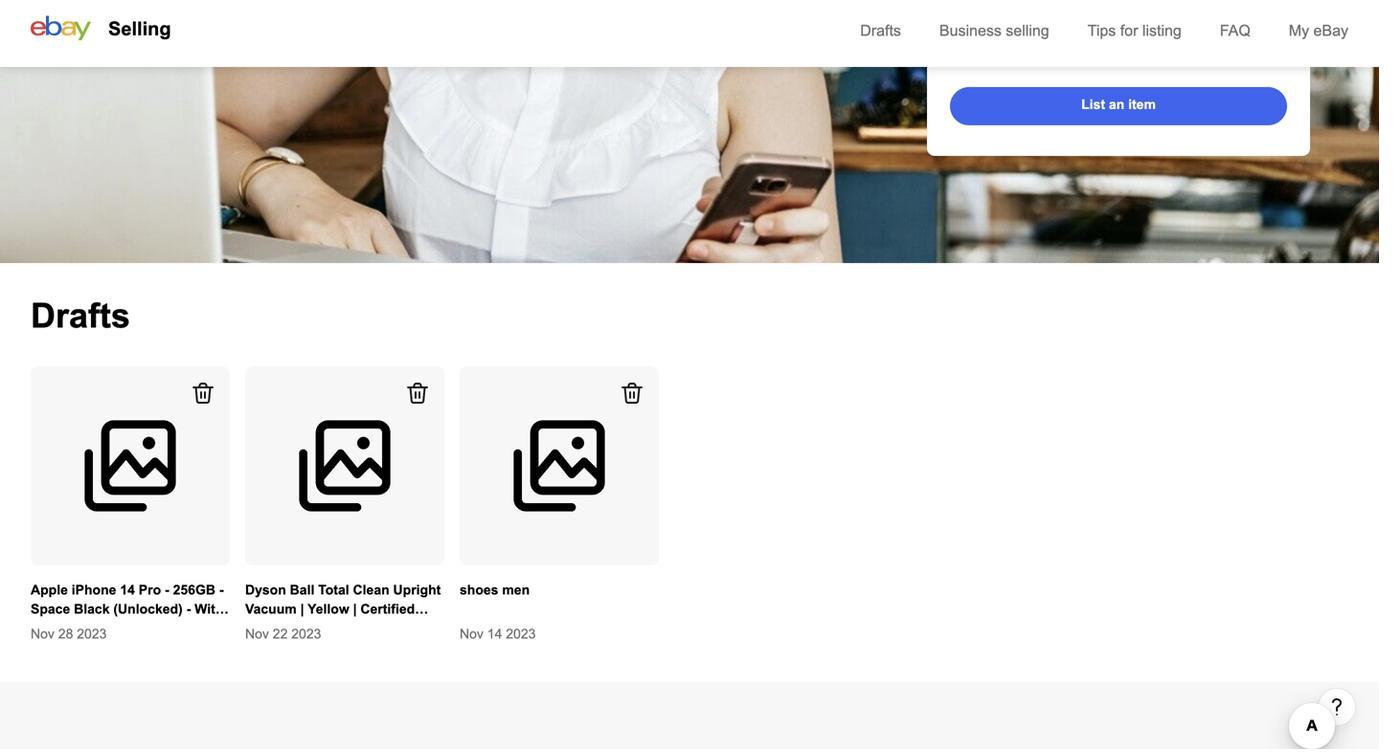 Task type: describe. For each thing, give the bounding box(es) containing it.
drafts link
[[860, 22, 901, 39]]

ball
[[290, 583, 314, 598]]

pro
[[139, 583, 161, 598]]

1 horizontal spatial 14
[[487, 627, 502, 642]]

business
[[940, 22, 1002, 39]]

my
[[1289, 22, 1309, 39]]

0 horizontal spatial -
[[165, 583, 169, 598]]

space
[[31, 602, 70, 617]]

waiting.
[[950, 36, 1002, 54]]

list
[[1081, 97, 1105, 112]]

my ebay
[[1289, 22, 1349, 39]]

nov 14 2023
[[460, 627, 536, 642]]

yellow
[[308, 602, 349, 617]]

of
[[1150, 13, 1163, 31]]

dyson ball total clean upright vacuum | yellow | certified refurbished nov 22 2023
[[245, 583, 441, 642]]

shoes men
[[460, 583, 530, 598]]

total
[[318, 583, 349, 598]]

business selling link
[[940, 22, 1049, 39]]

list an item
[[1081, 97, 1156, 112]]

faq link
[[1220, 22, 1251, 39]]

28
[[58, 627, 73, 642]]

with
[[195, 602, 224, 617]]

nov inside dyson ball total clean upright vacuum | yellow | certified refurbished nov 22 2023
[[245, 627, 269, 642]]

upright
[[393, 583, 441, 598]]

tips for listing
[[1088, 22, 1182, 39]]

nov inside apple iphone 14 pro - 256gb - space black (unlocked) - with extras nov 28 2023
[[31, 627, 54, 642]]

list an item link
[[950, 87, 1287, 125]]

3 nov from the left
[[460, 627, 484, 642]]

your
[[980, 13, 1010, 31]]

clean
[[353, 583, 390, 598]]

apple
[[31, 583, 68, 598]]

selling
[[1006, 22, 1049, 39]]

are
[[1218, 13, 1240, 31]]

black
[[74, 602, 110, 617]]

sell
[[950, 13, 976, 31]]

256gb
[[173, 583, 215, 598]]



Task type: locate. For each thing, give the bounding box(es) containing it.
0 horizontal spatial 2023
[[77, 627, 107, 642]]

-
[[165, 583, 169, 598], [219, 583, 224, 598], [186, 602, 191, 617]]

- down 256gb
[[186, 602, 191, 617]]

14 left pro
[[120, 583, 135, 598]]

nov
[[31, 627, 54, 642], [245, 627, 269, 642], [460, 627, 484, 642]]

1 vertical spatial drafts
[[31, 297, 130, 335]]

22
[[273, 627, 288, 642]]

for
[[1120, 22, 1138, 39]]

1 nov from the left
[[31, 627, 54, 642]]

1 horizontal spatial drafts
[[860, 22, 901, 39]]

2023 down the black
[[77, 627, 107, 642]]

14 inside apple iphone 14 pro - 256gb - space black (unlocked) - with extras nov 28 2023
[[120, 583, 135, 598]]

1 horizontal spatial -
[[186, 602, 191, 617]]

iphone
[[72, 583, 116, 598]]

an
[[1109, 97, 1125, 112]]

2023 inside dyson ball total clean upright vacuum | yellow | certified refurbished nov 22 2023
[[291, 627, 321, 642]]

1 horizontal spatial 2023
[[291, 627, 321, 642]]

nov left 28 on the left bottom of page
[[31, 627, 54, 642]]

faq
[[1220, 22, 1251, 39]]

1 horizontal spatial nov
[[245, 627, 269, 642]]

2 nov from the left
[[245, 627, 269, 642]]

refurbished
[[245, 622, 323, 636]]

ebay
[[1314, 22, 1349, 39]]

1 | from the left
[[300, 602, 304, 617]]

my ebay link
[[1289, 22, 1349, 39]]

vacuum
[[245, 602, 297, 617]]

dyson
[[245, 583, 286, 598]]

14
[[120, 583, 135, 598], [487, 627, 502, 642]]

certified
[[361, 602, 415, 617]]

sell your items fast—millions of buyers are waiting.
[[950, 13, 1240, 54]]

0 horizontal spatial 14
[[120, 583, 135, 598]]

| down "clean"
[[353, 602, 357, 617]]

fast—millions
[[1055, 13, 1146, 31]]

1 horizontal spatial |
[[353, 602, 357, 617]]

item
[[1128, 97, 1156, 112]]

14 down the shoes men
[[487, 627, 502, 642]]

0 vertical spatial 14
[[120, 583, 135, 598]]

buyers
[[1167, 13, 1213, 31]]

help, opens dialogs image
[[1328, 698, 1347, 717]]

2 horizontal spatial -
[[219, 583, 224, 598]]

2 | from the left
[[353, 602, 357, 617]]

shoes
[[460, 583, 499, 598]]

0 horizontal spatial drafts
[[31, 297, 130, 335]]

- up with
[[219, 583, 224, 598]]

drafts
[[860, 22, 901, 39], [31, 297, 130, 335]]

extras
[[31, 622, 72, 636]]

2023 inside apple iphone 14 pro - 256gb - space black (unlocked) - with extras nov 28 2023
[[77, 627, 107, 642]]

2023
[[77, 627, 107, 642], [291, 627, 321, 642], [506, 627, 536, 642]]

men
[[502, 583, 530, 598]]

2 horizontal spatial 2023
[[506, 627, 536, 642]]

2 2023 from the left
[[291, 627, 321, 642]]

listing
[[1143, 22, 1182, 39]]

nov down shoes
[[460, 627, 484, 642]]

business selling
[[940, 22, 1049, 39]]

2023 right 22 at left
[[291, 627, 321, 642]]

1 2023 from the left
[[77, 627, 107, 642]]

selling
[[108, 18, 171, 39]]

- right pro
[[165, 583, 169, 598]]

1 vertical spatial 14
[[487, 627, 502, 642]]

tips for listing link
[[1088, 22, 1182, 39]]

apple iphone 14 pro - 256gb - space black (unlocked) - with extras nov 28 2023
[[31, 583, 224, 642]]

0 horizontal spatial nov
[[31, 627, 54, 642]]

0 vertical spatial drafts
[[860, 22, 901, 39]]

2023 down men
[[506, 627, 536, 642]]

| down ball in the bottom of the page
[[300, 602, 304, 617]]

tips
[[1088, 22, 1116, 39]]

2 horizontal spatial nov
[[460, 627, 484, 642]]

|
[[300, 602, 304, 617], [353, 602, 357, 617]]

3 2023 from the left
[[506, 627, 536, 642]]

nov left 22 at left
[[245, 627, 269, 642]]

0 horizontal spatial |
[[300, 602, 304, 617]]

items
[[1014, 13, 1051, 31]]

(unlocked)
[[113, 602, 183, 617]]



Task type: vqa. For each thing, say whether or not it's contained in the screenshot.
List
yes



